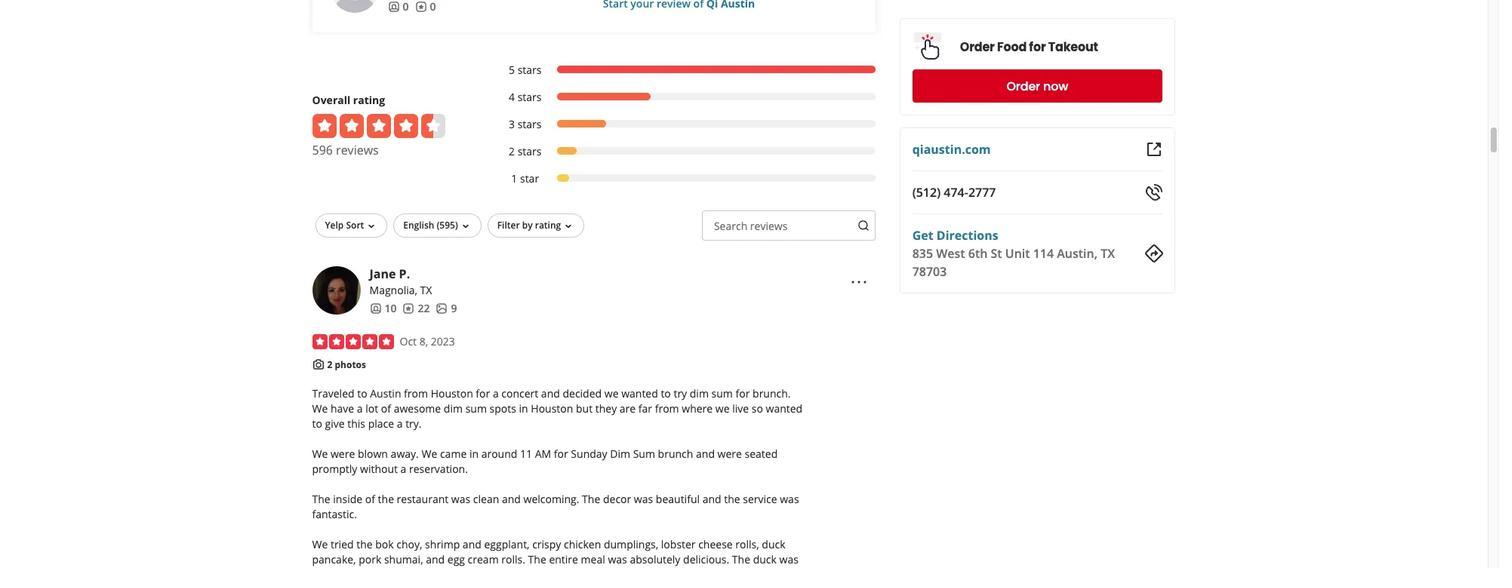 Task type: vqa. For each thing, say whether or not it's contained in the screenshot.
rolls
yes



Task type: locate. For each thing, give the bounding box(es) containing it.
reservation.
[[409, 462, 468, 477]]

filter reviews by 1 star rating element
[[493, 171, 876, 186]]

0 vertical spatial 16 friends v2 image
[[388, 1, 400, 13]]

pancake,
[[312, 553, 356, 567]]

1 vertical spatial from
[[655, 402, 679, 416]]

rating
[[353, 93, 385, 107], [535, 219, 561, 232]]

and down egg
[[460, 568, 479, 569]]

star
[[520, 171, 539, 186]]

order now link
[[913, 69, 1163, 103]]

rating right the 'by'
[[535, 219, 561, 232]]

1 horizontal spatial dim
[[690, 387, 709, 401]]

0 vertical spatial 2
[[509, 144, 515, 158]]

1 vertical spatial rating
[[535, 219, 561, 232]]

friends element down "magnolia,"
[[370, 301, 397, 316]]

traveled to austin from houston for a concert and decided we wanted to try dim sum for brunch. we have a lot of awesome dim sum spots in houston but they are far from where we live so wanted to give this place a try.
[[312, 387, 803, 431]]

rolls,
[[736, 538, 759, 552]]

we down traveled
[[312, 402, 328, 416]]

1 vertical spatial in
[[470, 447, 479, 462]]

to up lot
[[357, 387, 367, 401]]

0 vertical spatial in
[[519, 402, 528, 416]]

by
[[522, 219, 533, 232]]

1 horizontal spatial lobster
[[661, 538, 696, 552]]

1 vertical spatial 2
[[327, 359, 333, 371]]

overall
[[312, 93, 351, 107]]

reviews element
[[415, 0, 436, 14], [403, 301, 430, 316]]

filter
[[497, 219, 520, 232]]

tx right austin,
[[1101, 245, 1116, 262]]

16 chevron down v2 image inside "filter by rating" dropdown button
[[563, 220, 575, 232]]

2777
[[969, 184, 997, 201]]

tx
[[1101, 245, 1116, 262], [420, 283, 432, 297]]

wanted down brunch.
[[766, 402, 803, 416]]

photo of jane p. image
[[312, 266, 361, 315]]

1 vertical spatial 16 friends v2 image
[[370, 303, 382, 315]]

3 stars
[[509, 117, 542, 131]]

tx inside jane p. magnolia, tx
[[420, 283, 432, 297]]

reviews element containing 22
[[403, 301, 430, 316]]

1 horizontal spatial reviews
[[751, 219, 788, 233]]

1 horizontal spatial from
[[655, 402, 679, 416]]

0 vertical spatial friends element
[[388, 0, 409, 14]]

we left "will"
[[630, 568, 646, 569]]

the left the decor
[[582, 493, 601, 507]]

takeout
[[1049, 38, 1099, 56]]

service
[[743, 493, 778, 507]]

2 for 2 photos
[[327, 359, 333, 371]]

and right concert
[[541, 387, 560, 401]]

for right food
[[1030, 38, 1047, 56]]

we up the pancake,
[[312, 538, 328, 552]]

meal
[[581, 553, 605, 567]]

shrimp
[[425, 538, 460, 552]]

2 stars from the top
[[518, 90, 542, 104]]

(512)
[[913, 184, 941, 201]]

835
[[913, 245, 934, 262]]

2
[[509, 144, 515, 158], [327, 359, 333, 371]]

be
[[716, 568, 729, 569]]

to
[[357, 387, 367, 401], [661, 387, 671, 401], [312, 417, 322, 431]]

of right inside
[[365, 493, 375, 507]]

2 photos
[[327, 359, 366, 371]]

1 vertical spatial reviews element
[[403, 301, 430, 316]]

dumplings,
[[604, 538, 659, 552]]

1 vertical spatial wanted
[[766, 402, 803, 416]]

duck right rolls,
[[762, 538, 786, 552]]

3 stars from the top
[[518, 117, 542, 131]]

we
[[605, 387, 619, 401], [716, 402, 730, 416]]

houston left but
[[531, 402, 573, 416]]

food
[[998, 38, 1028, 56]]

from down try
[[655, 402, 679, 416]]

sum left spots at the left
[[466, 402, 487, 416]]

tx up the 22
[[420, 283, 432, 297]]

we up reservation.
[[422, 447, 437, 462]]

0 horizontal spatial order
[[961, 38, 995, 56]]

1 vertical spatial friends element
[[370, 301, 397, 316]]

a left lot
[[357, 402, 363, 416]]

2 horizontal spatial were
[[718, 447, 742, 462]]

we tried the bok choy, shrimp and eggplant, crispy chicken dumplings, lobster cheese rolls, duck pancake, pork shumai, and egg cream rolls. the entire meal was absolutely delicious. the duck was out of this world scrumptious and the lobster rolls were heaven. we will definitely be back wh
[[312, 538, 804, 569]]

10
[[385, 301, 397, 316]]

around
[[482, 447, 518, 462]]

0 horizontal spatial from
[[404, 387, 428, 401]]

are
[[620, 402, 636, 416]]

0 vertical spatial reviews element
[[415, 0, 436, 14]]

and up cream
[[463, 538, 482, 552]]

friends element
[[388, 0, 409, 14], [370, 301, 397, 316]]

live
[[733, 402, 749, 416]]

dim up where
[[690, 387, 709, 401]]

from up awesome
[[404, 387, 428, 401]]

of inside we tried the bok choy, shrimp and eggplant, crispy chicken dumplings, lobster cheese rolls, duck pancake, pork shumai, and egg cream rolls. the entire meal was absolutely delicious. the duck was out of this world scrumptious and the lobster rolls were heaven. we will definitely be back wh
[[332, 568, 342, 569]]

were down entire
[[562, 568, 586, 569]]

1 stars from the top
[[518, 63, 542, 77]]

stars for 3 stars
[[518, 117, 542, 131]]

a up spots at the left
[[493, 387, 499, 401]]

of right lot
[[381, 402, 391, 416]]

2 16 chevron down v2 image from the left
[[563, 220, 575, 232]]

16 camera v2 image
[[312, 358, 324, 371]]

1 horizontal spatial in
[[519, 402, 528, 416]]

0 vertical spatial of
[[381, 402, 391, 416]]

0 horizontal spatial 16 friends v2 image
[[370, 303, 382, 315]]

this
[[348, 417, 366, 431], [344, 568, 362, 569]]

houston up awesome
[[431, 387, 473, 401]]

1 vertical spatial this
[[344, 568, 362, 569]]

reviews for 596 reviews
[[336, 142, 379, 158]]

1 horizontal spatial 2
[[509, 144, 515, 158]]

78703
[[913, 264, 948, 280]]

1 horizontal spatial houston
[[531, 402, 573, 416]]

0 vertical spatial this
[[348, 417, 366, 431]]

1 horizontal spatial rating
[[535, 219, 561, 232]]

1 vertical spatial order
[[1007, 77, 1041, 95]]

1 vertical spatial sum
[[466, 402, 487, 416]]

1 horizontal spatial we
[[716, 402, 730, 416]]

stars right 4
[[518, 90, 542, 104]]

0 horizontal spatial were
[[331, 447, 355, 462]]

overall rating
[[312, 93, 385, 107]]

stars up star on the left top
[[518, 144, 542, 158]]

1 16 chevron down v2 image from the left
[[366, 220, 378, 232]]

2 down 3
[[509, 144, 515, 158]]

yelp sort
[[325, 219, 364, 232]]

0 horizontal spatial sum
[[466, 402, 487, 416]]

0 vertical spatial reviews
[[336, 142, 379, 158]]

and inside we were blown away. we came in around 11 am for sunday dim sum brunch and were seated promptly without a reservation.
[[696, 447, 715, 462]]

16 chevron down v2 image
[[366, 220, 378, 232], [563, 220, 575, 232]]

1 horizontal spatial of
[[365, 493, 375, 507]]

1 horizontal spatial tx
[[1101, 245, 1116, 262]]

0 horizontal spatial in
[[470, 447, 479, 462]]

in inside we were blown away. we came in around 11 am for sunday dim sum brunch and were seated promptly without a reservation.
[[470, 447, 479, 462]]

was
[[451, 493, 471, 507], [634, 493, 653, 507], [780, 493, 799, 507], [608, 553, 627, 567], [780, 553, 799, 567]]

reviews element for 16 review v2 icon's 16 friends v2 icon
[[415, 0, 436, 14]]

(595)
[[437, 219, 458, 232]]

magnolia,
[[370, 283, 418, 297]]

st
[[992, 245, 1003, 262]]

were inside we tried the bok choy, shrimp and eggplant, crispy chicken dumplings, lobster cheese rolls, duck pancake, pork shumai, and egg cream rolls. the entire meal was absolutely delicious. the duck was out of this world scrumptious and the lobster rolls were heaven. we will definitely be back wh
[[562, 568, 586, 569]]

order now
[[1007, 77, 1069, 95]]

24 external link v2 image
[[1145, 140, 1163, 159]]

0 horizontal spatial lobster
[[501, 568, 535, 569]]

to left try
[[661, 387, 671, 401]]

dim right awesome
[[444, 402, 463, 416]]

directions
[[937, 227, 999, 244]]

decided
[[563, 387, 602, 401]]

in right came
[[470, 447, 479, 462]]

order left food
[[961, 38, 995, 56]]

0 vertical spatial tx
[[1101, 245, 1116, 262]]

we left live
[[716, 402, 730, 416]]

0 vertical spatial rating
[[353, 93, 385, 107]]

shumai,
[[384, 553, 423, 567]]

0 horizontal spatial houston
[[431, 387, 473, 401]]

the
[[378, 493, 394, 507], [724, 493, 741, 507], [357, 538, 373, 552], [482, 568, 498, 569]]

duck down rolls,
[[753, 553, 777, 567]]

search
[[714, 219, 748, 233]]

yelp sort button
[[315, 214, 388, 238]]

inside
[[333, 493, 363, 507]]

1 vertical spatial tx
[[420, 283, 432, 297]]

the down without
[[378, 493, 394, 507]]

get
[[913, 227, 934, 244]]

0 vertical spatial order
[[961, 38, 995, 56]]

4 stars from the top
[[518, 144, 542, 158]]

order food for takeout
[[961, 38, 1099, 56]]

this down have
[[348, 417, 366, 431]]

0 horizontal spatial 2
[[327, 359, 333, 371]]

welcoming.
[[524, 493, 580, 507]]

3
[[509, 117, 515, 131]]

4 stars
[[509, 90, 542, 104]]

rating inside dropdown button
[[535, 219, 561, 232]]

and up "scrumptious"
[[426, 553, 445, 567]]

try.
[[406, 417, 422, 431]]

4.5 star rating image
[[312, 114, 445, 138]]

we were blown away. we came in around 11 am for sunday dim sum brunch and were seated promptly without a reservation.
[[312, 447, 778, 477]]

tried
[[331, 538, 354, 552]]

p.
[[399, 266, 410, 282]]

0 horizontal spatial wanted
[[622, 387, 658, 401]]

0 horizontal spatial we
[[605, 387, 619, 401]]

get directions 835 west 6th st unit 114 austin, tx 78703
[[913, 227, 1116, 280]]

reviews down 4.5 star rating image
[[336, 142, 379, 158]]

the
[[312, 493, 331, 507], [582, 493, 601, 507], [528, 553, 547, 567], [732, 553, 751, 567]]

of down the pancake,
[[332, 568, 342, 569]]

lot
[[366, 402, 378, 416]]

were left seated
[[718, 447, 742, 462]]

order left now
[[1007, 77, 1041, 95]]

west
[[937, 245, 966, 262]]

16 chevron down v2 image for filter by rating
[[563, 220, 575, 232]]

lobster up definitely
[[661, 538, 696, 552]]

of inside the inside of the restaurant was clean and welcoming. the decor was beautiful and the service was fantastic.
[[365, 493, 375, 507]]

order inside order now 'link'
[[1007, 77, 1041, 95]]

friends element left 16 review v2 icon
[[388, 0, 409, 14]]

photos
[[335, 359, 366, 371]]

16 chevron down v2 image right "filter by rating" at the top of the page
[[563, 220, 575, 232]]

we up promptly
[[312, 447, 328, 462]]

16 photos v2 image
[[436, 303, 448, 315]]

1 vertical spatial duck
[[753, 553, 777, 567]]

to left the "give"
[[312, 417, 322, 431]]

0 horizontal spatial of
[[332, 568, 342, 569]]

16 friends v2 image left 10
[[370, 303, 382, 315]]

16 friends v2 image left 16 review v2 icon
[[388, 1, 400, 13]]

reviews element for 16 friends v2 icon corresponding to 16 review v2 image
[[403, 301, 430, 316]]

1 horizontal spatial were
[[562, 568, 586, 569]]

filter reviews by 5 stars rating element
[[493, 63, 876, 78]]

16 chevron down v2 image inside yelp sort popup button
[[366, 220, 378, 232]]

16 review v2 image
[[415, 1, 427, 13]]

stars for 2 stars
[[518, 144, 542, 158]]

and right brunch
[[696, 447, 715, 462]]

474-
[[945, 184, 969, 201]]

reviews right search
[[751, 219, 788, 233]]

where
[[682, 402, 713, 416]]

friends element containing 10
[[370, 301, 397, 316]]

1 vertical spatial of
[[365, 493, 375, 507]]

0 horizontal spatial reviews
[[336, 142, 379, 158]]

the down cream
[[482, 568, 498, 569]]

2 vertical spatial of
[[332, 568, 342, 569]]

rating up 4.5 star rating image
[[353, 93, 385, 107]]

0 vertical spatial houston
[[431, 387, 473, 401]]

qiaustin.com
[[913, 141, 992, 158]]

2 horizontal spatial to
[[661, 387, 671, 401]]

stars right 5
[[518, 63, 542, 77]]

2 right 16 camera v2 icon
[[327, 359, 333, 371]]

a down away. on the bottom left of page
[[401, 462, 407, 477]]

for right am
[[554, 447, 568, 462]]

0 horizontal spatial dim
[[444, 402, 463, 416]]

1 horizontal spatial sum
[[712, 387, 733, 401]]

0 horizontal spatial 16 chevron down v2 image
[[366, 220, 378, 232]]

1 horizontal spatial order
[[1007, 77, 1041, 95]]

0 horizontal spatial tx
[[420, 283, 432, 297]]

1 horizontal spatial 16 chevron down v2 image
[[563, 220, 575, 232]]

world
[[365, 568, 393, 569]]

0 vertical spatial duck
[[762, 538, 786, 552]]

order
[[961, 38, 995, 56], [1007, 77, 1041, 95]]

16 chevron down v2 image right sort
[[366, 220, 378, 232]]

  text field
[[702, 211, 876, 241]]

of inside traveled to austin from houston for a concert and decided we wanted to try dim sum for brunch. we have a lot of awesome dim sum spots in houston but they are far from where we live so wanted to give this place a try.
[[381, 402, 391, 416]]

1 horizontal spatial 16 friends v2 image
[[388, 1, 400, 13]]

in down concert
[[519, 402, 528, 416]]

16 friends v2 image
[[388, 1, 400, 13], [370, 303, 382, 315]]

sum up live
[[712, 387, 733, 401]]

1 horizontal spatial wanted
[[766, 402, 803, 416]]

reviews for search reviews
[[751, 219, 788, 233]]

this down the pork
[[344, 568, 362, 569]]

have
[[331, 402, 354, 416]]

away.
[[391, 447, 419, 462]]

eggplant,
[[484, 538, 530, 552]]

sunday
[[571, 447, 608, 462]]

2 horizontal spatial of
[[381, 402, 391, 416]]

tx inside get directions 835 west 6th st unit 114 austin, tx 78703
[[1101, 245, 1116, 262]]

we up they
[[605, 387, 619, 401]]

lobster down rolls.
[[501, 568, 535, 569]]

were up promptly
[[331, 447, 355, 462]]

in inside traveled to austin from houston for a concert and decided we wanted to try dim sum for brunch. we have a lot of awesome dim sum spots in houston but they are far from where we live so wanted to give this place a try.
[[519, 402, 528, 416]]

wanted up far
[[622, 387, 658, 401]]

stars right 3
[[518, 117, 542, 131]]

a inside we were blown away. we came in around 11 am for sunday dim sum brunch and were seated promptly without a reservation.
[[401, 462, 407, 477]]

1 star
[[511, 171, 539, 186]]

1 vertical spatial reviews
[[751, 219, 788, 233]]



Task type: describe. For each thing, give the bounding box(es) containing it.
absolutely
[[630, 553, 681, 567]]

restaurant
[[397, 493, 449, 507]]

far
[[639, 402, 653, 416]]

we inside traveled to austin from houston for a concert and decided we wanted to try dim sum for brunch. we have a lot of awesome dim sum spots in houston but they are far from where we live so wanted to give this place a try.
[[312, 402, 328, 416]]

this inside traveled to austin from houston for a concert and decided we wanted to try dim sum for brunch. we have a lot of awesome dim sum spots in houston but they are far from where we live so wanted to give this place a try.
[[348, 417, 366, 431]]

596 reviews
[[312, 142, 379, 158]]

concert
[[502, 387, 539, 401]]

6th
[[969, 245, 988, 262]]

0 vertical spatial lobster
[[661, 538, 696, 552]]

order for order food for takeout
[[961, 38, 995, 56]]

oct 8, 2023
[[400, 334, 455, 349]]

yelp
[[325, 219, 344, 232]]

16 chevron down v2 image for yelp sort
[[366, 220, 378, 232]]

egg
[[448, 553, 465, 567]]

0 vertical spatial sum
[[712, 387, 733, 401]]

0 horizontal spatial to
[[312, 417, 322, 431]]

2 stars
[[509, 144, 542, 158]]

for up live
[[736, 387, 750, 401]]

brunch.
[[753, 387, 791, 401]]

filter reviews by 3 stars rating element
[[493, 117, 876, 132]]

promptly
[[312, 462, 357, 477]]

the inside of the restaurant was clean and welcoming. the decor was beautiful and the service was fantastic.
[[312, 493, 799, 522]]

4
[[509, 90, 515, 104]]

0 vertical spatial from
[[404, 387, 428, 401]]

filter reviews by 2 stars rating element
[[493, 144, 876, 159]]

the left service
[[724, 493, 741, 507]]

1 vertical spatial houston
[[531, 402, 573, 416]]

stars for 4 stars
[[518, 90, 542, 104]]

and inside traveled to austin from houston for a concert and decided we wanted to try dim sum for brunch. we have a lot of awesome dim sum spots in houston but they are far from where we live so wanted to give this place a try.
[[541, 387, 560, 401]]

the up rolls
[[528, 553, 547, 567]]

0 horizontal spatial rating
[[353, 93, 385, 107]]

out
[[312, 568, 329, 569]]

2023
[[431, 334, 455, 349]]

filter reviews by 4 stars rating element
[[493, 90, 876, 105]]

24 directions v2 image
[[1145, 245, 1163, 263]]

stars for 5 stars
[[518, 63, 542, 77]]

heaven.
[[589, 568, 628, 569]]

jane p. link
[[370, 266, 410, 282]]

5 star rating image
[[312, 334, 394, 350]]

am
[[535, 447, 551, 462]]

will
[[649, 568, 665, 569]]

now
[[1044, 77, 1069, 95]]

the up fantastic.
[[312, 493, 331, 507]]

crispy
[[533, 538, 561, 552]]

0 vertical spatial wanted
[[622, 387, 658, 401]]

1 horizontal spatial to
[[357, 387, 367, 401]]

bok
[[375, 538, 394, 552]]

rolls
[[538, 568, 559, 569]]

unit
[[1006, 245, 1031, 262]]

spots
[[490, 402, 516, 416]]

9
[[451, 301, 457, 316]]

they
[[596, 402, 617, 416]]

entire
[[549, 553, 578, 567]]

1 vertical spatial dim
[[444, 402, 463, 416]]

1 vertical spatial lobster
[[501, 568, 535, 569]]

5 stars
[[509, 63, 542, 77]]

austin,
[[1058, 245, 1098, 262]]

english (595) button
[[394, 214, 482, 238]]

chicken
[[564, 538, 601, 552]]

without
[[360, 462, 398, 477]]

search image
[[858, 220, 870, 232]]

5
[[509, 63, 515, 77]]

order for order now
[[1007, 77, 1041, 95]]

24 phone v2 image
[[1145, 184, 1163, 202]]

16 friends v2 image for 16 review v2 icon
[[388, 1, 400, 13]]

for up spots at the left
[[476, 387, 490, 401]]

but
[[576, 402, 593, 416]]

filter by rating
[[497, 219, 561, 232]]

and right beautiful
[[703, 493, 722, 507]]

pork
[[359, 553, 382, 567]]

friends element for 16 review v2 image
[[370, 301, 397, 316]]

jane
[[370, 266, 396, 282]]

0 vertical spatial dim
[[690, 387, 709, 401]]

(512) 474-2777
[[913, 184, 997, 201]]

traveled
[[312, 387, 355, 401]]

16 friends v2 image for 16 review v2 image
[[370, 303, 382, 315]]

jane p. magnolia, tx
[[370, 266, 432, 297]]

1 vertical spatial we
[[716, 402, 730, 416]]

search reviews
[[714, 219, 788, 233]]

1
[[511, 171, 518, 186]]

for inside we were blown away. we came in around 11 am for sunday dim sum brunch and were seated promptly without a reservation.
[[554, 447, 568, 462]]

qiaustin.com link
[[913, 141, 992, 158]]

english (595)
[[403, 219, 458, 232]]

choy,
[[397, 538, 422, 552]]

seated
[[745, 447, 778, 462]]

2 for 2 stars
[[509, 144, 515, 158]]

menu image
[[850, 273, 869, 291]]

and right clean
[[502, 493, 521, 507]]

16 review v2 image
[[403, 303, 415, 315]]

awesome
[[394, 402, 441, 416]]

photos element
[[436, 301, 457, 316]]

596
[[312, 142, 333, 158]]

the up the pork
[[357, 538, 373, 552]]

the up back
[[732, 553, 751, 567]]

16 chevron down v2 image
[[460, 220, 472, 232]]

definitely
[[668, 568, 713, 569]]

clean
[[473, 493, 499, 507]]

8,
[[420, 334, 428, 349]]

a left try.
[[397, 417, 403, 431]]

came
[[440, 447, 467, 462]]

0 vertical spatial we
[[605, 387, 619, 401]]

so
[[752, 402, 763, 416]]

friends element for 16 review v2 icon
[[388, 0, 409, 14]]

fantastic.
[[312, 508, 357, 522]]

back
[[731, 568, 754, 569]]

try
[[674, 387, 687, 401]]

blown
[[358, 447, 388, 462]]

austin
[[370, 387, 401, 401]]

2 photos link
[[327, 359, 366, 371]]

brunch
[[658, 447, 694, 462]]

this inside we tried the bok choy, shrimp and eggplant, crispy chicken dumplings, lobster cheese rolls, duck pancake, pork shumai, and egg cream rolls. the entire meal was absolutely delicious. the duck was out of this world scrumptious and the lobster rolls were heaven. we will definitely be back wh
[[344, 568, 362, 569]]

sum
[[633, 447, 655, 462]]

english
[[403, 219, 435, 232]]

scrumptious
[[396, 568, 457, 569]]

sort
[[346, 219, 364, 232]]



